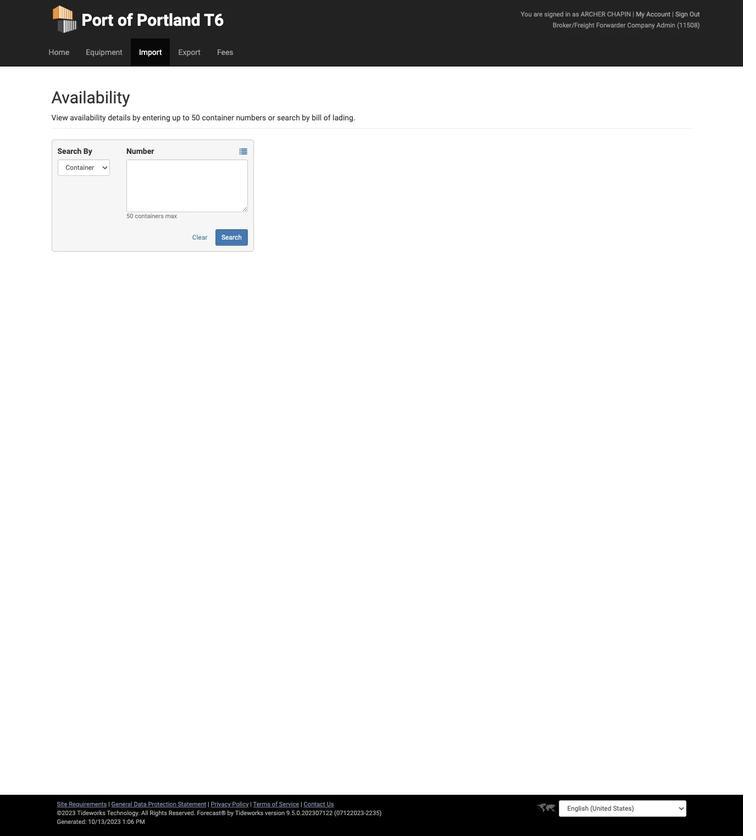 Task type: locate. For each thing, give the bounding box(es) containing it.
general
[[111, 801, 132, 808]]

2 horizontal spatial by
[[302, 113, 310, 122]]

of right the port
[[118, 10, 133, 30]]

search inside 'button'
[[222, 234, 242, 241]]

1 horizontal spatial search
[[222, 234, 242, 241]]

terms of service link
[[253, 801, 299, 808]]

0 horizontal spatial search
[[57, 147, 82, 156]]

max
[[165, 213, 177, 220]]

by down privacy policy link
[[227, 810, 234, 817]]

1 horizontal spatial 50
[[191, 113, 200, 122]]

view
[[51, 113, 68, 122]]

0 vertical spatial 50
[[191, 113, 200, 122]]

0 horizontal spatial of
[[118, 10, 133, 30]]

service
[[279, 801, 299, 808]]

(11508)
[[677, 21, 700, 29]]

of right bill
[[324, 113, 331, 122]]

container
[[202, 113, 234, 122]]

2 vertical spatial of
[[272, 801, 278, 808]]

home button
[[40, 38, 78, 66]]

| up forecast®
[[208, 801, 209, 808]]

to
[[183, 113, 190, 122]]

out
[[690, 10, 700, 18]]

by left bill
[[302, 113, 310, 122]]

1 vertical spatial search
[[222, 234, 242, 241]]

search for search
[[222, 234, 242, 241]]

port of portland t6
[[82, 10, 224, 30]]

equipment
[[86, 48, 123, 57]]

admin
[[657, 21, 676, 29]]

50 left containers
[[126, 213, 133, 220]]

protection
[[148, 801, 176, 808]]

contact
[[304, 801, 325, 808]]

clear
[[192, 234, 208, 241]]

my account link
[[636, 10, 671, 18]]

1 vertical spatial of
[[324, 113, 331, 122]]

50 right "to"
[[191, 113, 200, 122]]

fees button
[[209, 38, 242, 66]]

0 horizontal spatial 50
[[126, 213, 133, 220]]

0 vertical spatial search
[[57, 147, 82, 156]]

of inside "site requirements | general data protection statement | privacy policy | terms of service | contact us ©2023 tideworks technology. all rights reserved. forecast® by tideworks version 9.5.0.202307122 (07122023-2235) generated: 10/13/2023 1:06 pm"
[[272, 801, 278, 808]]

by
[[83, 147, 92, 156]]

numbers
[[236, 113, 266, 122]]

all
[[141, 810, 148, 817]]

1:06
[[122, 819, 134, 826]]

of up version
[[272, 801, 278, 808]]

number
[[126, 147, 154, 156]]

statement
[[178, 801, 206, 808]]

search left by
[[57, 147, 82, 156]]

search button
[[215, 229, 248, 246]]

10/13/2023
[[88, 819, 121, 826]]

1 horizontal spatial by
[[227, 810, 234, 817]]

terms
[[253, 801, 270, 808]]

you
[[521, 10, 532, 18]]

by right details
[[133, 113, 140, 122]]

50
[[191, 113, 200, 122], [126, 213, 133, 220]]

of
[[118, 10, 133, 30], [324, 113, 331, 122], [272, 801, 278, 808]]

site requirements | general data protection statement | privacy policy | terms of service | contact us ©2023 tideworks technology. all rights reserved. forecast® by tideworks version 9.5.0.202307122 (07122023-2235) generated: 10/13/2023 1:06 pm
[[57, 801, 382, 826]]

1 horizontal spatial of
[[272, 801, 278, 808]]

privacy policy link
[[211, 801, 249, 808]]

show list image
[[240, 148, 247, 156]]

policy
[[232, 801, 249, 808]]

|
[[633, 10, 634, 18], [672, 10, 674, 18], [108, 801, 110, 808], [208, 801, 209, 808], [250, 801, 252, 808], [301, 801, 302, 808]]

home
[[49, 48, 69, 57]]

search right "clear" 'button'
[[222, 234, 242, 241]]

in
[[565, 10, 571, 18]]

are
[[534, 10, 543, 18]]

portland
[[137, 10, 201, 30]]

details
[[108, 113, 131, 122]]

site
[[57, 801, 67, 808]]

Number text field
[[126, 159, 248, 212]]

sign out link
[[675, 10, 700, 18]]

signed
[[544, 10, 564, 18]]

by
[[133, 113, 140, 122], [302, 113, 310, 122], [227, 810, 234, 817]]

import button
[[131, 38, 170, 66]]

you are signed in as archer chapin | my account | sign out broker/freight forwarder company admin (11508)
[[521, 10, 700, 29]]

company
[[627, 21, 655, 29]]

search
[[57, 147, 82, 156], [222, 234, 242, 241]]



Task type: vqa. For each thing, say whether or not it's contained in the screenshot.
right the "Equipment"
no



Task type: describe. For each thing, give the bounding box(es) containing it.
search by
[[57, 147, 92, 156]]

export
[[178, 48, 201, 57]]

site requirements link
[[57, 801, 107, 808]]

entering
[[142, 113, 170, 122]]

port
[[82, 10, 113, 30]]

import
[[139, 48, 162, 57]]

by inside "site requirements | general data protection statement | privacy policy | terms of service | contact us ©2023 tideworks technology. all rights reserved. forecast® by tideworks version 9.5.0.202307122 (07122023-2235) generated: 10/13/2023 1:06 pm"
[[227, 810, 234, 817]]

1 vertical spatial 50
[[126, 213, 133, 220]]

sign
[[675, 10, 688, 18]]

| up 9.5.0.202307122
[[301, 801, 302, 808]]

port of portland t6 link
[[51, 0, 224, 38]]

account
[[646, 10, 671, 18]]

generated:
[[57, 819, 87, 826]]

t6
[[204, 10, 224, 30]]

or
[[268, 113, 275, 122]]

as
[[572, 10, 579, 18]]

(07122023-
[[334, 810, 366, 817]]

| left my
[[633, 10, 634, 18]]

version
[[265, 810, 285, 817]]

availability
[[51, 88, 130, 107]]

©2023 tideworks
[[57, 810, 106, 817]]

| up tideworks
[[250, 801, 252, 808]]

availability
[[70, 113, 106, 122]]

50 containers max
[[126, 213, 177, 220]]

general data protection statement link
[[111, 801, 206, 808]]

forecast®
[[197, 810, 226, 817]]

us
[[327, 801, 334, 808]]

forwarder
[[596, 21, 626, 29]]

| left general
[[108, 801, 110, 808]]

up
[[172, 113, 181, 122]]

bill
[[312, 113, 322, 122]]

view availability details by entering up to 50 container numbers or search by bill of lading.
[[51, 113, 355, 122]]

privacy
[[211, 801, 231, 808]]

reserved.
[[169, 810, 196, 817]]

fees
[[217, 48, 233, 57]]

| left sign
[[672, 10, 674, 18]]

requirements
[[69, 801, 107, 808]]

archer
[[581, 10, 606, 18]]

equipment button
[[78, 38, 131, 66]]

data
[[134, 801, 147, 808]]

pm
[[136, 819, 145, 826]]

chapin
[[607, 10, 631, 18]]

rights
[[150, 810, 167, 817]]

tideworks
[[235, 810, 264, 817]]

0 horizontal spatial by
[[133, 113, 140, 122]]

9.5.0.202307122
[[286, 810, 333, 817]]

2235)
[[366, 810, 382, 817]]

broker/freight
[[553, 21, 595, 29]]

0 vertical spatial of
[[118, 10, 133, 30]]

2 horizontal spatial of
[[324, 113, 331, 122]]

search
[[277, 113, 300, 122]]

technology.
[[107, 810, 140, 817]]

clear button
[[186, 229, 214, 246]]

containers
[[135, 213, 164, 220]]

lading.
[[333, 113, 355, 122]]

contact us link
[[304, 801, 334, 808]]

export button
[[170, 38, 209, 66]]

search for search by
[[57, 147, 82, 156]]

my
[[636, 10, 645, 18]]



